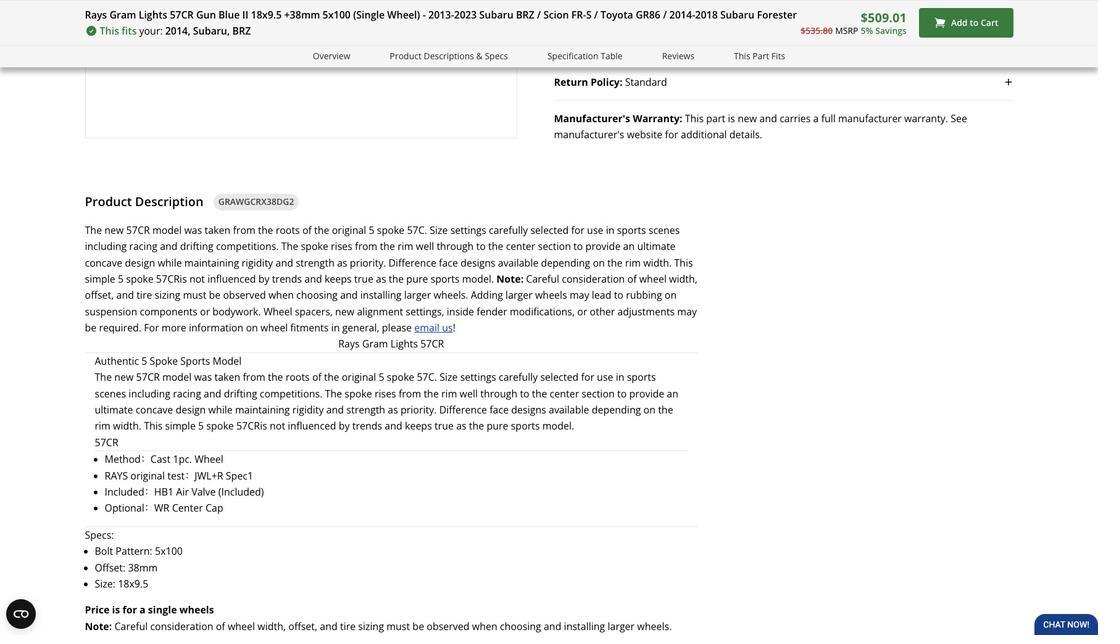 Task type: describe. For each thing, give the bounding box(es) containing it.
model inside authentic 5 spoke sports model the new 57cr model was taken from the roots of the original 5 spoke 57c. size settings carefully selected for use in sports scenes including racing and drifting competitions. the spoke rises from the rim well through to the center section to provide an ultimate concave design while maintaining rigidity and strength as priority. difference face designs available depending on the rim width. this simple 5 spoke 57cris not influenced by trends and keeps true as the pure sports model.
[[162, 371, 192, 384]]

method：cast 1pc. wheel rays original test：jwl+r spec1 included：hb1 air valve (included) optional：wr center cap
[[105, 453, 264, 515]]

this inside the new 57cr model was taken from the roots of the original 5 spoke 57c. size settings carefully selected for use in sports scenes including racing and drifting competitions. the spoke rises from the rim well through to the center section to provide an ultimate concave design while maintaining rigidity and strength as priority. difference face designs available depending on the rim width. this simple 5 spoke 57cris not influenced by trends and keeps true as the pure sports model.
[[675, 256, 693, 270]]

new inside the this part is new and carries a full manufacturer warranty. see manufacturer's website for additional details.
[[738, 112, 757, 126]]

racing inside authentic 5 spoke sports model the new 57cr model was taken from the roots of the original 5 spoke 57c. size settings carefully selected for use in sports scenes including racing and drifting competitions. the spoke rises from the rim well through to the center section to provide an ultimate concave design while maintaining rigidity and strength as priority. difference face designs available depending on the rim width. this simple 5 spoke 57cris not influenced by trends and keeps true as the pure sports model.
[[173, 387, 201, 401]]

racing inside the new 57cr model was taken from the roots of the original 5 spoke 57c. size settings carefully selected for use in sports scenes including racing and drifting competitions. the spoke rises from the rim well through to the center section to provide an ultimate concave design while maintaining rigidity and strength as priority. difference face designs available depending on the rim width. this simple 5 spoke 57cris not influenced by trends and keeps true as the pure sports model.
[[129, 240, 157, 253]]

return
[[554, 75, 588, 89]]

3 / from the left
[[663, 8, 667, 22]]

offset, for careful consideration of wheel width, offset, and tire sizing must be observed when choosing and installing larger wheels.
[[289, 620, 317, 633]]

keeps inside the new 57cr model was taken from the roots of the original 5 spoke 57c. size settings carefully selected for use in sports scenes including racing and drifting competitions. the spoke rises from the rim well through to the center section to provide an ultimate concave design while maintaining rigidity and strength as priority. difference face designs available depending on the rim width. this simple 5 spoke 57cris not influenced by trends and keeps true as the pure sports model.
[[325, 272, 352, 286]]

offset:
[[95, 561, 126, 575]]

when for careful consideration of wheel width, offset, and tire sizing must be observed when choosing and installing larger wheels.
[[472, 620, 498, 633]]

$509.01
[[861, 9, 907, 26]]

add
[[952, 17, 968, 29]]

for
[[144, 321, 159, 335]]

reviews
[[662, 50, 695, 62]]

sizing for careful consideration of wheel width, offset, and tire sizing must be observed when choosing and installing larger wheels.
[[358, 620, 384, 633]]

manufacturer's warranty:
[[554, 112, 683, 126]]

57cr inside the new 57cr model was taken from the roots of the original 5 spoke 57c. size settings carefully selected for use in sports scenes including racing and drifting competitions. the spoke rises from the rim well through to the center section to provide an ultimate concave design while maintaining rigidity and strength as priority. difference face designs available depending on the rim width. this simple 5 spoke 57cris not influenced by trends and keeps true as the pure sports model.
[[126, 223, 150, 237]]

0 horizontal spatial 2014,
[[165, 24, 191, 38]]

through inside authentic 5 spoke sports model the new 57cr model was taken from the roots of the original 5 spoke 57c. size settings carefully selected for use in sports scenes including racing and drifting competitions. the spoke rises from the rim well through to the center section to provide an ultimate concave design while maintaining rigidity and strength as priority. difference face designs available depending on the rim width. this simple 5 spoke 57cris not influenced by trends and keeps true as the pure sports model.
[[481, 387, 518, 401]]

1 horizontal spatial subaru,
[[667, 35, 704, 48]]

us
[[442, 321, 453, 335]]

0 vertical spatial 5x100
[[323, 8, 351, 22]]

maintaining inside authentic 5 spoke sports model the new 57cr model was taken from the roots of the original 5 spoke 57c. size settings carefully selected for use in sports scenes including racing and drifting competitions. the spoke rises from the rim well through to the center section to provide an ultimate concave design while maintaining rigidity and strength as priority. difference face designs available depending on the rim width. this simple 5 spoke 57cris not influenced by trends and keeps true as the pure sports model.
[[235, 403, 290, 417]]

taken inside the new 57cr model was taken from the roots of the original 5 spoke 57c. size settings carefully selected for use in sports scenes including racing and drifting competitions. the spoke rises from the rim well through to the center section to provide an ultimate concave design while maintaining rigidity and strength as priority. difference face designs available depending on the rim width. this simple 5 spoke 57cris not influenced by trends and keeps true as the pure sports model.
[[205, 223, 231, 237]]

ultimate inside the new 57cr model was taken from the roots of the original 5 spoke 57c. size settings carefully selected for use in sports scenes including racing and drifting competitions. the spoke rises from the rim well through to the center section to provide an ultimate concave design while maintaining rigidity and strength as priority. difference face designs available depending on the rim width. this simple 5 spoke 57cris not influenced by trends and keeps true as the pure sports model.
[[638, 240, 676, 253]]

an inside the new 57cr model was taken from the roots of the original 5 spoke 57c. size settings carefully selected for use in sports scenes including racing and drifting competitions. the spoke rises from the rim well through to the center section to provide an ultimate concave design while maintaining rigidity and strength as priority. difference face designs available depending on the rim width. this simple 5 spoke 57cris not influenced by trends and keeps true as the pure sports model.
[[623, 240, 635, 253]]

width. inside authentic 5 spoke sports model the new 57cr model was taken from the roots of the original 5 spoke 57c. size settings carefully selected for use in sports scenes including racing and drifting competitions. the spoke rises from the rim well through to the center section to provide an ultimate concave design while maintaining rigidity and strength as priority. difference face designs available depending on the rim width. this simple 5 spoke 57cris not influenced by trends and keeps true as the pure sports model.
[[113, 420, 141, 433]]

authentic
[[95, 354, 139, 368]]

careful for careful consideration of wheel width, offset, and tire sizing must be observed when choosing and installing larger wheels. adding larger wheels may lead to rubbing on suspension components or bodywork. wheel spacers, new alignment settings, inside fender modifications, or other adjustments may be required. for more information on wheel fitments in general, please
[[526, 272, 560, 286]]

authentic 5 spoke sports model the new 57cr model was taken from the roots of the original 5 spoke 57c. size settings carefully selected for use in sports scenes including racing and drifting competitions. the spoke rises from the rim well through to the center section to provide an ultimate concave design while maintaining rigidity and strength as priority. difference face designs available depending on the rim width. this simple 5 spoke 57cris not influenced by trends and keeps true as the pure sports model.
[[95, 354, 679, 433]]

specs
[[485, 50, 508, 62]]

$535.80
[[801, 25, 833, 36]]

depending inside the new 57cr model was taken from the roots of the original 5 spoke 57c. size settings carefully selected for use in sports scenes including racing and drifting competitions. the spoke rises from the rim well through to the center section to provide an ultimate concave design while maintaining rigidity and strength as priority. difference face designs available depending on the rim width. this simple 5 spoke 57cris not influenced by trends and keeps true as the pure sports model.
[[541, 256, 591, 270]]

competitions. inside the new 57cr model was taken from the roots of the original 5 spoke 57c. size settings carefully selected for use in sports scenes including racing and drifting competitions. the spoke rises from the rim well through to the center section to provide an ultimate concave design while maintaining rigidity and strength as priority. difference face designs available depending on the rim width. this simple 5 spoke 57cris not influenced by trends and keeps true as the pure sports model.
[[216, 240, 279, 253]]

0 horizontal spatial fits
[[122, 24, 137, 38]]

this part fits link
[[734, 49, 786, 63]]

full
[[822, 112, 836, 126]]

selected inside the new 57cr model was taken from the roots of the original 5 spoke 57c. size settings carefully selected for use in sports scenes including racing and drifting competitions. the spoke rises from the rim well through to the center section to provide an ultimate concave design while maintaining rigidity and strength as priority. difference face designs available depending on the rim width. this simple 5 spoke 57cris not influenced by trends and keeps true as the pure sports model.
[[531, 223, 569, 237]]

fits
[[772, 50, 786, 62]]

not inside the new 57cr model was taken from the roots of the original 5 spoke 57c. size settings carefully selected for use in sports scenes including racing and drifting competitions. the spoke rises from the rim well through to the center section to provide an ultimate concave design while maintaining rigidity and strength as priority. difference face designs available depending on the rim width. this simple 5 spoke 57cris not influenced by trends and keeps true as the pure sports model.
[[190, 272, 205, 286]]

0 horizontal spatial a
[[140, 604, 146, 617]]

spoke
[[150, 354, 178, 368]]

0 horizontal spatial gram
[[110, 8, 136, 22]]

new inside authentic 5 spoke sports model the new 57cr model was taken from the roots of the original 5 spoke 57c. size settings carefully selected for use in sports scenes including racing and drifting competitions. the spoke rises from the rim well through to the center section to provide an ultimate concave design while maintaining rigidity and strength as priority. difference face designs available depending on the rim width. this simple 5 spoke 57cris not influenced by trends and keeps true as the pure sports model.
[[114, 371, 134, 384]]

0 horizontal spatial lights
[[139, 8, 167, 22]]

gun
[[196, 8, 216, 22]]

cap
[[206, 502, 223, 515]]

overview
[[313, 50, 350, 62]]

center inside the new 57cr model was taken from the roots of the original 5 spoke 57c. size settings carefully selected for use in sports scenes including racing and drifting competitions. the spoke rises from the rim well through to the center section to provide an ultimate concave design while maintaining rigidity and strength as priority. difference face designs available depending on the rim width. this simple 5 spoke 57cris not influenced by trends and keeps true as the pure sports model.
[[506, 240, 536, 253]]

the new 57cr model was taken from the roots of the original 5 spoke 57c. size settings carefully selected for use in sports scenes including racing and drifting competitions. the spoke rises from the rim well through to the center section to provide an ultimate concave design while maintaining rigidity and strength as priority. difference face designs available depending on the rim width. this simple 5 spoke 57cris not influenced by trends and keeps true as the pure sports model.
[[85, 223, 693, 286]]

a inside the this part is new and carries a full manufacturer warranty. see manufacturer's website for additional details.
[[814, 112, 819, 126]]

product descriptions & specs
[[390, 50, 508, 62]]

by inside authentic 5 spoke sports model the new 57cr model was taken from the roots of the original 5 spoke 57c. size settings carefully selected for use in sports scenes including racing and drifting competitions. the spoke rises from the rim well through to the center section to provide an ultimate concave design while maintaining rigidity and strength as priority. difference face designs available depending on the rim width. this simple 5 spoke 57cris not influenced by trends and keeps true as the pure sports model.
[[339, 420, 350, 433]]

well inside the new 57cr model was taken from the roots of the original 5 spoke 57c. size settings carefully selected for use in sports scenes including racing and drifting competitions. the spoke rises from the rim well through to the center section to provide an ultimate concave design while maintaining rigidity and strength as priority. difference face designs available depending on the rim width. this simple 5 spoke 57cris not influenced by trends and keeps true as the pure sports model.
[[416, 240, 434, 253]]

1 vertical spatial note:
[[85, 620, 112, 633]]

manufacturer's
[[554, 112, 631, 126]]

available inside the new 57cr model was taken from the roots of the original 5 spoke 57c. size settings carefully selected for use in sports scenes including racing and drifting competitions. the spoke rises from the rim well through to the center section to provide an ultimate concave design while maintaining rigidity and strength as priority. difference face designs available depending on the rim width. this simple 5 spoke 57cris not influenced by trends and keeps true as the pure sports model.
[[498, 256, 539, 270]]

in inside the careful consideration of wheel width, offset, and tire sizing must be observed when choosing and installing larger wheels. adding larger wheels may lead to rubbing on suspension components or bodywork. wheel spacers, new alignment settings, inside fender modifications, or other adjustments may be required. for more information on wheel fitments in general, please
[[331, 321, 340, 335]]

1 or from the left
[[200, 305, 210, 318]]

2014-
[[670, 8, 696, 22]]

38mm
[[128, 561, 158, 575]]

wheels. for careful consideration of wheel width, offset, and tire sizing must be observed when choosing and installing larger wheels. adding larger wheels may lead to rubbing on suspension components or bodywork. wheel spacers, new alignment settings, inside fender modifications, or other adjustments may be required. for more information on wheel fitments in general, please
[[434, 289, 468, 302]]

on inside the new 57cr model was taken from the roots of the original 5 spoke 57c. size settings carefully selected for use in sports scenes including racing and drifting competitions. the spoke rises from the rim well through to the center section to provide an ultimate concave design while maintaining rigidity and strength as priority. difference face designs available depending on the rim width. this simple 5 spoke 57cris not influenced by trends and keeps true as the pure sports model.
[[593, 256, 605, 270]]

valve
[[192, 485, 216, 499]]

rises inside the new 57cr model was taken from the roots of the original 5 spoke 57c. size settings carefully selected for use in sports scenes including racing and drifting competitions. the spoke rises from the rim well through to the center section to provide an ultimate concave design while maintaining rigidity and strength as priority. difference face designs available depending on the rim width. this simple 5 spoke 57cris not influenced by trends and keeps true as the pure sports model.
[[331, 240, 353, 253]]

required.
[[99, 321, 141, 335]]

design inside authentic 5 spoke sports model the new 57cr model was taken from the roots of the original 5 spoke 57c. size settings carefully selected for use in sports scenes including racing and drifting competitions. the spoke rises from the rim well through to the center section to provide an ultimate concave design while maintaining rigidity and strength as priority. difference face designs available depending on the rim width. this simple 5 spoke 57cris not influenced by trends and keeps true as the pure sports model.
[[176, 403, 206, 417]]

57cris inside authentic 5 spoke sports model the new 57cr model was taken from the roots of the original 5 spoke 57c. size settings carefully selected for use in sports scenes including racing and drifting competitions. the spoke rises from the rim well through to the center section to provide an ultimate concave design while maintaining rigidity and strength as priority. difference face designs available depending on the rim width. this simple 5 spoke 57cris not influenced by trends and keeps true as the pure sports model.
[[236, 420, 267, 433]]

careful consideration of wheel width, offset, and tire sizing must be observed when choosing and installing larger wheels.
[[85, 620, 683, 635]]

0 horizontal spatial this fits your: 2014, subaru, brz
[[100, 24, 251, 38]]

1 horizontal spatial larger
[[506, 289, 533, 302]]

use inside the new 57cr model was taken from the roots of the original 5 spoke 57c. size settings carefully selected for use in sports scenes including racing and drifting competitions. the spoke rises from the rim well through to the center section to provide an ultimate concave design while maintaining rigidity and strength as priority. difference face designs available depending on the rim width. this simple 5 spoke 57cris not influenced by trends and keeps true as the pure sports model.
[[587, 223, 604, 237]]

information
[[189, 321, 243, 335]]

components
[[140, 305, 198, 318]]

2023
[[454, 8, 477, 22]]

manufacturer
[[839, 112, 902, 126]]

website
[[627, 128, 663, 142]]

0 horizontal spatial brz
[[233, 24, 251, 38]]

was inside the new 57cr model was taken from the roots of the original 5 spoke 57c. size settings carefully selected for use in sports scenes including racing and drifting competitions. the spoke rises from the rim well through to the center section to provide an ultimate concave design while maintaining rigidity and strength as priority. difference face designs available depending on the rim width. this simple 5 spoke 57cris not influenced by trends and keeps true as the pure sports model.
[[184, 223, 202, 237]]

+38mm
[[284, 8, 320, 22]]

concave inside the new 57cr model was taken from the roots of the original 5 spoke 57c. size settings carefully selected for use in sports scenes including racing and drifting competitions. the spoke rises from the rim well through to the center section to provide an ultimate concave design while maintaining rigidity and strength as priority. difference face designs available depending on the rim width. this simple 5 spoke 57cris not influenced by trends and keeps true as the pure sports model.
[[85, 256, 122, 270]]

test：jwl+r
[[167, 469, 223, 483]]

toyota
[[601, 8, 633, 22]]

1 vertical spatial wheels
[[180, 604, 214, 617]]

well inside authentic 5 spoke sports model the new 57cr model was taken from the roots of the original 5 spoke 57c. size settings carefully selected for use in sports scenes including racing and drifting competitions. the spoke rises from the rim well through to the center section to provide an ultimate concave design while maintaining rigidity and strength as priority. difference face designs available depending on the rim width. this simple 5 spoke 57cris not influenced by trends and keeps true as the pure sports model.
[[460, 387, 478, 401]]

table
[[601, 50, 623, 62]]

adjustments
[[618, 305, 675, 318]]

dealer
[[639, 4, 664, 15]]

rigidity inside the new 57cr model was taken from the roots of the original 5 spoke 57c. size settings carefully selected for use in sports scenes including racing and drifting competitions. the spoke rises from the rim well through to the center section to provide an ultimate concave design while maintaining rigidity and strength as priority. difference face designs available depending on the rim width. this simple 5 spoke 57cris not influenced by trends and keeps true as the pure sports model.
[[242, 256, 273, 270]]

scenes inside authentic 5 spoke sports model the new 57cr model was taken from the roots of the original 5 spoke 57c. size settings carefully selected for use in sports scenes including racing and drifting competitions. the spoke rises from the rim well through to the center section to provide an ultimate concave design while maintaining rigidity and strength as priority. difference face designs available depending on the rim width. this simple 5 spoke 57cris not influenced by trends and keeps true as the pure sports model.
[[95, 387, 126, 401]]

consideration for careful consideration of wheel width, offset, and tire sizing must be observed when choosing and installing larger wheels.
[[150, 620, 213, 633]]

taken inside authentic 5 spoke sports model the new 57cr model was taken from the roots of the original 5 spoke 57c. size settings carefully selected for use in sports scenes including racing and drifting competitions. the spoke rises from the rim well through to the center section to provide an ultimate concave design while maintaining rigidity and strength as priority. difference face designs available depending on the rim width. this simple 5 spoke 57cris not influenced by trends and keeps true as the pure sports model.
[[215, 371, 240, 384]]

gram lights image
[[554, 1, 589, 19]]

strength inside the new 57cr model was taken from the roots of the original 5 spoke 57c. size settings carefully selected for use in sports scenes including racing and drifting competitions. the spoke rises from the rim well through to the center section to provide an ultimate concave design while maintaining rigidity and strength as priority. difference face designs available depending on the rim width. this simple 5 spoke 57cris not influenced by trends and keeps true as the pure sports model.
[[296, 256, 335, 270]]

spacers,
[[295, 305, 333, 318]]

details.
[[730, 128, 763, 142]]

email
[[415, 321, 440, 335]]

s
[[586, 8, 592, 22]]

0 horizontal spatial may
[[570, 289, 590, 302]]

&
[[476, 50, 483, 62]]

available inside authentic 5 spoke sports model the new 57cr model was taken from the roots of the original 5 spoke 57c. size settings carefully selected for use in sports scenes including racing and drifting competitions. the spoke rises from the rim well through to the center section to provide an ultimate concave design while maintaining rigidity and strength as priority. difference face designs available depending on the rim width. this simple 5 spoke 57cris not influenced by trends and keeps true as the pure sports model.
[[549, 403, 589, 417]]

product for product description
[[85, 193, 132, 210]]

other
[[590, 305, 615, 318]]

model. inside authentic 5 spoke sports model the new 57cr model was taken from the roots of the original 5 spoke 57c. size settings carefully selected for use in sports scenes including racing and drifting competitions. the spoke rises from the rim well through to the center section to provide an ultimate concave design while maintaining rigidity and strength as priority. difference face designs available depending on the rim width. this simple 5 spoke 57cris not influenced by trends and keeps true as the pure sports model.
[[543, 420, 574, 433]]

rises inside authentic 5 spoke sports model the new 57cr model was taken from the roots of the original 5 spoke 57c. size settings carefully selected for use in sports scenes including racing and drifting competitions. the spoke rises from the rim well through to the center section to provide an ultimate concave design while maintaining rigidity and strength as priority. difference face designs available depending on the rim width. this simple 5 spoke 57cris not influenced by trends and keeps true as the pure sports model.
[[375, 387, 396, 401]]

cart
[[981, 17, 999, 29]]

center
[[172, 502, 203, 515]]

of inside the new 57cr model was taken from the roots of the original 5 spoke 57c. size settings carefully selected for use in sports scenes including racing and drifting competitions. the spoke rises from the rim well through to the center section to provide an ultimate concave design while maintaining rigidity and strength as priority. difference face designs available depending on the rim width. this simple 5 spoke 57cris not influenced by trends and keeps true as the pure sports model.
[[303, 223, 312, 237]]

through inside the new 57cr model was taken from the roots of the original 5 spoke 57c. size settings carefully selected for use in sports scenes including racing and drifting competitions. the spoke rises from the rim well through to the center section to provide an ultimate concave design while maintaining rigidity and strength as priority. difference face designs available depending on the rim width. this simple 5 spoke 57cris not influenced by trends and keeps true as the pure sports model.
[[437, 240, 474, 253]]

1 horizontal spatial brz
[[516, 8, 535, 22]]

alignment
[[357, 305, 403, 318]]

1 / from the left
[[537, 8, 541, 22]]

manufacturer's
[[554, 128, 625, 142]]

standard
[[625, 75, 667, 89]]

gr86
[[636, 8, 661, 22]]

18x9.5 for ii
[[251, 8, 282, 22]]

difference inside the new 57cr model was taken from the roots of the original 5 spoke 57c. size settings carefully selected for use in sports scenes including racing and drifting competitions. the spoke rises from the rim well through to the center section to provide an ultimate concave design while maintaining rigidity and strength as priority. difference face designs available depending on the rim width. this simple 5 spoke 57cris not influenced by trends and keeps true as the pure sports model.
[[389, 256, 437, 270]]

while inside authentic 5 spoke sports model the new 57cr model was taken from the roots of the original 5 spoke 57c. size settings carefully selected for use in sports scenes including racing and drifting competitions. the spoke rises from the rim well through to the center section to provide an ultimate concave design while maintaining rigidity and strength as priority. difference face designs available depending on the rim width. this simple 5 spoke 57cris not influenced by trends and keeps true as the pure sports model.
[[208, 403, 233, 417]]

optional：wr
[[105, 502, 170, 515]]

new inside the new 57cr model was taken from the roots of the original 5 spoke 57c. size settings carefully selected for use in sports scenes including racing and drifting competitions. the spoke rises from the rim well through to the center section to provide an ultimate concave design while maintaining rigidity and strength as priority. difference face designs available depending on the rim width. this simple 5 spoke 57cris not influenced by trends and keeps true as the pure sports model.
[[105, 223, 124, 237]]

inside
[[447, 305, 474, 318]]

bolt
[[95, 545, 113, 558]]

1 vertical spatial is
[[112, 604, 120, 617]]

specification table link
[[548, 49, 623, 63]]

true inside the new 57cr model was taken from the roots of the original 5 spoke 57c. size settings carefully selected for use in sports scenes including racing and drifting competitions. the spoke rises from the rim well through to the center section to provide an ultimate concave design while maintaining rigidity and strength as priority. difference face designs available depending on the rim width. this simple 5 spoke 57cris not influenced by trends and keeps true as the pure sports model.
[[354, 272, 374, 286]]

see
[[951, 112, 968, 126]]

2 horizontal spatial brz
[[707, 35, 725, 48]]

authorized dealer of gram lights
[[596, 4, 725, 16]]

face inside the new 57cr model was taken from the roots of the original 5 spoke 57c. size settings carefully selected for use in sports scenes including racing and drifting competitions. the spoke rises from the rim well through to the center section to provide an ultimate concave design while maintaining rigidity and strength as priority. difference face designs available depending on the rim width. this simple 5 spoke 57cris not influenced by trends and keeps true as the pure sports model.
[[439, 256, 458, 270]]

2 subaru from the left
[[721, 8, 755, 22]]

policy:
[[591, 75, 623, 89]]

depending inside authentic 5 spoke sports model the new 57cr model was taken from the roots of the original 5 spoke 57c. size settings carefully selected for use in sports scenes including racing and drifting competitions. the spoke rises from the rim well through to the center section to provide an ultimate concave design while maintaining rigidity and strength as priority. difference face designs available depending on the rim width. this simple 5 spoke 57cris not influenced by trends and keeps true as the pure sports model.
[[592, 403, 641, 417]]

1 horizontal spatial note:
[[497, 272, 524, 286]]

gram inside email us ! rays gram lights 57cr
[[362, 337, 388, 351]]

trends inside authentic 5 spoke sports model the new 57cr model was taken from the roots of the original 5 spoke 57c. size settings carefully selected for use in sports scenes including racing and drifting competitions. the spoke rises from the rim well through to the center section to provide an ultimate concave design while maintaining rigidity and strength as priority. difference face designs available depending on the rim width. this simple 5 spoke 57cris not influenced by trends and keeps true as the pure sports model.
[[352, 420, 382, 433]]

wheels. for careful consideration of wheel width, offset, and tire sizing must be observed when choosing and installing larger wheels.
[[637, 620, 672, 633]]

1 vertical spatial may
[[678, 305, 697, 318]]

forester
[[757, 8, 797, 22]]

section inside the new 57cr model was taken from the roots of the original 5 spoke 57c. size settings carefully selected for use in sports scenes including racing and drifting competitions. the spoke rises from the rim well through to the center section to provide an ultimate concave design while maintaining rigidity and strength as priority. difference face designs available depending on the rim width. this simple 5 spoke 57cris not influenced by trends and keeps true as the pure sports model.
[[538, 240, 571, 253]]

adding
[[471, 289, 503, 302]]

competitions. inside authentic 5 spoke sports model the new 57cr model was taken from the roots of the original 5 spoke 57c. size settings carefully selected for use in sports scenes including racing and drifting competitions. the spoke rises from the rim well through to the center section to provide an ultimate concave design while maintaining rigidity and strength as priority. difference face designs available depending on the rim width. this simple 5 spoke 57cris not influenced by trends and keeps true as the pure sports model.
[[260, 387, 323, 401]]

wheel inside the careful consideration of wheel width, offset, and tire sizing must be observed when choosing and installing larger wheels. adding larger wheels may lead to rubbing on suspension components or bodywork. wheel spacers, new alignment settings, inside fender modifications, or other adjustments may be required. for more information on wheel fitments in general, please
[[264, 305, 292, 318]]

-
[[423, 8, 426, 22]]

scion
[[544, 8, 569, 22]]

consideration for careful consideration of wheel width, offset, and tire sizing must be observed when choosing and installing larger wheels. adding larger wheels may lead to rubbing on suspension components or bodywork. wheel spacers, new alignment settings, inside fender modifications, or other adjustments may be required. for more information on wheel fitments in general, please
[[562, 272, 625, 286]]

lights inside email us ! rays gram lights 57cr
[[391, 337, 418, 351]]

1 vertical spatial be
[[85, 321, 97, 335]]

observed for careful consideration of wheel width, offset, and tire sizing must be observed when choosing and installing larger wheels.
[[427, 620, 470, 633]]

model. inside the new 57cr model was taken from the roots of the original 5 spoke 57c. size settings carefully selected for use in sports scenes including racing and drifting competitions. the spoke rises from the rim well through to the center section to provide an ultimate concave design while maintaining rigidity and strength as priority. difference face designs available depending on the rim width. this simple 5 spoke 57cris not influenced by trends and keeps true as the pure sports model.
[[462, 272, 494, 286]]

this part is new and carries a full manufacturer warranty. see manufacturer's website for additional details.
[[554, 112, 968, 142]]

0 horizontal spatial subaru,
[[193, 24, 230, 38]]

careful for careful consideration of wheel width, offset, and tire sizing must be observed when choosing and installing larger wheels.
[[115, 620, 148, 633]]

size:
[[95, 577, 115, 591]]

keeps inside authentic 5 spoke sports model the new 57cr model was taken from the roots of the original 5 spoke 57c. size settings carefully selected for use in sports scenes including racing and drifting competitions. the spoke rises from the rim well through to the center section to provide an ultimate concave design while maintaining rigidity and strength as priority. difference face designs available depending on the rim width. this simple 5 spoke 57cris not influenced by trends and keeps true as the pure sports model.
[[405, 420, 432, 433]]

width, for careful consideration of wheel width, offset, and tire sizing must be observed when choosing and installing larger wheels. adding larger wheels may lead to rubbing on suspension components or bodywork. wheel spacers, new alignment settings, inside fender modifications, or other adjustments may be required. for more information on wheel fitments in general, please
[[669, 272, 698, 286]]

wheel inside method：cast 1pc. wheel rays original test：jwl+r spec1 included：hb1 air valve (included) optional：wr center cap
[[195, 453, 223, 466]]

carefully inside the new 57cr model was taken from the roots of the original 5 spoke 57c. size settings carefully selected for use in sports scenes including racing and drifting competitions. the spoke rises from the rim well through to the center section to provide an ultimate concave design while maintaining rigidity and strength as priority. difference face designs available depending on the rim width. this simple 5 spoke 57cris not influenced by trends and keeps true as the pure sports model.
[[489, 223, 528, 237]]

57c. inside authentic 5 spoke sports model the new 57cr model was taken from the roots of the original 5 spoke 57c. size settings carefully selected for use in sports scenes including racing and drifting competitions. the spoke rises from the rim well through to the center section to provide an ultimate concave design while maintaining rigidity and strength as priority. difference face designs available depending on the rim width. this simple 5 spoke 57cris not influenced by trends and keeps true as the pure sports model.
[[417, 371, 437, 384]]

email us ! rays gram lights 57cr
[[339, 321, 456, 351]]

1 horizontal spatial this fits your: 2014, subaru, brz
[[574, 35, 725, 48]]

observed for careful consideration of wheel width, offset, and tire sizing must be observed when choosing and installing larger wheels. adding larger wheels may lead to rubbing on suspension components or bodywork. wheel spacers, new alignment settings, inside fender modifications, or other adjustments may be required. for more information on wheel fitments in general, please
[[223, 289, 266, 302]]

blue
[[219, 8, 240, 22]]

must for careful consideration of wheel width, offset, and tire sizing must be observed when choosing and installing larger wheels.
[[387, 620, 410, 633]]

email us link
[[415, 321, 453, 335]]

drifting inside authentic 5 spoke sports model the new 57cr model was taken from the roots of the original 5 spoke 57c. size settings carefully selected for use in sports scenes including racing and drifting competitions. the spoke rises from the rim well through to the center section to provide an ultimate concave design while maintaining rigidity and strength as priority. difference face designs available depending on the rim width. this simple 5 spoke 57cris not influenced by trends and keeps true as the pure sports model.
[[224, 387, 257, 401]]

product for product descriptions & specs
[[390, 50, 422, 62]]

rubbing
[[626, 289, 662, 302]]

spec1
[[226, 469, 253, 483]]

settings inside authentic 5 spoke sports model the new 57cr model was taken from the roots of the original 5 spoke 57c. size settings carefully selected for use in sports scenes including racing and drifting competitions. the spoke rises from the rim well through to the center section to provide an ultimate concave design while maintaining rigidity and strength as priority. difference face designs available depending on the rim width. this simple 5 spoke 57cris not influenced by trends and keeps true as the pure sports model.
[[460, 371, 496, 384]]

installing for careful consideration of wheel width, offset, and tire sizing must be observed when choosing and installing larger wheels.
[[564, 620, 605, 633]]

priority. inside the new 57cr model was taken from the roots of the original 5 spoke 57c. size settings carefully selected for use in sports scenes including racing and drifting competitions. the spoke rises from the rim well through to the center section to provide an ultimate concave design while maintaining rigidity and strength as priority. difference face designs available depending on the rim width. this simple 5 spoke 57cris not influenced by trends and keeps true as the pure sports model.
[[350, 256, 386, 270]]

roots inside the new 57cr model was taken from the roots of the original 5 spoke 57c. size settings carefully selected for use in sports scenes including racing and drifting competitions. the spoke rises from the rim well through to the center section to provide an ultimate concave design while maintaining rigidity and strength as priority. difference face designs available depending on the rim width. this simple 5 spoke 57cris not influenced by trends and keeps true as the pure sports model.
[[276, 223, 300, 237]]

lights inside 'authorized dealer of gram lights'
[[700, 4, 725, 16]]

0 horizontal spatial rays
[[85, 8, 107, 22]]

original inside authentic 5 spoke sports model the new 57cr model was taken from the roots of the original 5 spoke 57c. size settings carefully selected for use in sports scenes including racing and drifting competitions. the spoke rises from the rim well through to the center section to provide an ultimate concave design while maintaining rigidity and strength as priority. difference face designs available depending on the rim width. this simple 5 spoke 57cris not influenced by trends and keeps true as the pure sports model.
[[342, 371, 376, 384]]

fender
[[477, 305, 507, 318]]

on inside authentic 5 spoke sports model the new 57cr model was taken from the roots of the original 5 spoke 57c. size settings carefully selected for use in sports scenes including racing and drifting competitions. the spoke rises from the rim well through to the center section to provide an ultimate concave design while maintaining rigidity and strength as priority. difference face designs available depending on the rim width. this simple 5 spoke 57cris not influenced by trends and keeps true as the pure sports model.
[[644, 403, 656, 417]]

return policy: standard
[[554, 75, 667, 89]]

2013-
[[429, 8, 454, 22]]

installing for careful consideration of wheel width, offset, and tire sizing must be observed when choosing and installing larger wheels. adding larger wheels may lead to rubbing on suspension components or bodywork. wheel spacers, new alignment settings, inside fender modifications, or other adjustments may be required. for more information on wheel fitments in general, please
[[361, 289, 402, 302]]

please
[[382, 321, 412, 335]]

1 horizontal spatial wheel
[[261, 321, 288, 335]]

grawgcrx38dg2
[[218, 196, 294, 208]]

18x9.5 for size:
[[118, 577, 148, 591]]

authorized
[[596, 4, 637, 15]]

offset, for careful consideration of wheel width, offset, and tire sizing must be observed when choosing and installing larger wheels. adding larger wheels may lead to rubbing on suspension components or bodywork. wheel spacers, new alignment settings, inside fender modifications, or other adjustments may be required. for more information on wheel fitments in general, please
[[85, 289, 114, 302]]

use inside authentic 5 spoke sports model the new 57cr model was taken from the roots of the original 5 spoke 57c. size settings carefully selected for use in sports scenes including racing and drifting competitions. the spoke rises from the rim well through to the center section to provide an ultimate concave design while maintaining rigidity and strength as priority. difference face designs available depending on the rim width. this simple 5 spoke 57cris not influenced by trends and keeps true as the pure sports model.
[[597, 371, 614, 384]]

rigidity inside authentic 5 spoke sports model the new 57cr model was taken from the roots of the original 5 spoke 57c. size settings carefully selected for use in sports scenes including racing and drifting competitions. the spoke rises from the rim well through to the center section to provide an ultimate concave design while maintaining rigidity and strength as priority. difference face designs available depending on the rim width. this simple 5 spoke 57cris not influenced by trends and keeps true as the pure sports model.
[[292, 403, 324, 417]]

this inside the this part is new and carries a full manufacturer warranty. see manufacturer's website for additional details.
[[685, 112, 704, 126]]

scenes inside the new 57cr model was taken from the roots of the original 5 spoke 57c. size settings carefully selected for use in sports scenes including racing and drifting competitions. the spoke rises from the rim well through to the center section to provide an ultimate concave design while maintaining rigidity and strength as priority. difference face designs available depending on the rim width. this simple 5 spoke 57cris not influenced by trends and keeps true as the pure sports model.
[[649, 223, 680, 237]]

new inside the careful consideration of wheel width, offset, and tire sizing must be observed when choosing and installing larger wheels. adding larger wheels may lead to rubbing on suspension components or bodywork. wheel spacers, new alignment settings, inside fender modifications, or other adjustments may be required. for more information on wheel fitments in general, please
[[335, 305, 355, 318]]



Task type: vqa. For each thing, say whether or not it's contained in the screenshot.
A
yes



Task type: locate. For each thing, give the bounding box(es) containing it.
57cr down email us link on the left of the page
[[421, 337, 444, 351]]

2 or from the left
[[578, 305, 588, 318]]

this
[[100, 24, 119, 38], [574, 35, 593, 48], [734, 50, 751, 62], [685, 112, 704, 126], [675, 256, 693, 270], [144, 420, 163, 433]]

while up components
[[158, 256, 182, 270]]

0 vertical spatial keeps
[[325, 272, 352, 286]]

to inside the careful consideration of wheel width, offset, and tire sizing must be observed when choosing and installing larger wheels. adding larger wheels may lead to rubbing on suspension components or bodywork. wheel spacers, new alignment settings, inside fender modifications, or other adjustments may be required. for more information on wheel fitments in general, please
[[614, 289, 624, 302]]

original inside the new 57cr model was taken from the roots of the original 5 spoke 57c. size settings carefully selected for use in sports scenes including racing and drifting competitions. the spoke rises from the rim well through to the center section to provide an ultimate concave design while maintaining rigidity and strength as priority. difference face designs available depending on the rim width. this simple 5 spoke 57cris not influenced by trends and keeps true as the pure sports model.
[[332, 223, 366, 237]]

0 vertical spatial an
[[623, 240, 635, 253]]

provide inside the new 57cr model was taken from the roots of the original 5 spoke 57c. size settings carefully selected for use in sports scenes including racing and drifting competitions. the spoke rises from the rim well through to the center section to provide an ultimate concave design while maintaining rigidity and strength as priority. difference face designs available depending on the rim width. this simple 5 spoke 57cris not influenced by trends and keeps true as the pure sports model.
[[586, 240, 621, 253]]

new down product description
[[105, 223, 124, 237]]

influenced inside authentic 5 spoke sports model the new 57cr model was taken from the roots of the original 5 spoke 57c. size settings carefully selected for use in sports scenes including racing and drifting competitions. the spoke rises from the rim well through to the center section to provide an ultimate concave design while maintaining rigidity and strength as priority. difference face designs available depending on the rim width. this simple 5 spoke 57cris not influenced by trends and keeps true as the pure sports model.
[[288, 420, 336, 433]]

model down spoke
[[162, 371, 192, 384]]

spoke
[[377, 223, 405, 237], [301, 240, 328, 253], [126, 272, 154, 286], [387, 371, 415, 384], [345, 387, 372, 401], [206, 420, 234, 433]]

descriptions
[[424, 50, 474, 62]]

1 vertical spatial influenced
[[288, 420, 336, 433]]

1 vertical spatial 5x100
[[155, 545, 183, 558]]

including down spoke
[[129, 387, 170, 401]]

must inside the careful consideration of wheel width, offset, and tire sizing must be observed when choosing and installing larger wheels. adding larger wheels may lead to rubbing on suspension components or bodywork. wheel spacers, new alignment settings, inside fender modifications, or other adjustments may be required. for more information on wheel fitments in general, please
[[183, 289, 206, 302]]

0 horizontal spatial choosing
[[296, 289, 338, 302]]

may
[[570, 289, 590, 302], [678, 305, 697, 318]]

0 vertical spatial model
[[153, 223, 182, 237]]

of inside careful consideration of wheel width, offset, and tire sizing must be observed when choosing and installing larger wheels.
[[216, 620, 225, 633]]

0 horizontal spatial your:
[[139, 24, 163, 38]]

0 vertical spatial size
[[430, 223, 448, 237]]

additional
[[681, 128, 727, 142]]

1pc.
[[173, 453, 192, 466]]

1 vertical spatial rays
[[339, 337, 360, 351]]

be for careful consideration of wheel width, offset, and tire sizing must be observed when choosing and installing larger wheels. adding larger wheels may lead to rubbing on suspension components or bodywork. wheel spacers, new alignment settings, inside fender modifications, or other adjustments may be required. for more information on wheel fitments in general, please
[[209, 289, 221, 302]]

/
[[537, 8, 541, 22], [594, 8, 598, 22], [663, 8, 667, 22]]

0 horizontal spatial including
[[85, 240, 127, 253]]

1 vertical spatial maintaining
[[235, 403, 290, 417]]

open widget image
[[6, 600, 36, 629]]

0 horizontal spatial is
[[112, 604, 120, 617]]

was down sports
[[194, 371, 212, 384]]

0 vertical spatial ultimate
[[638, 240, 676, 253]]

of for careful consideration of wheel width, offset, and tire sizing must be observed when choosing and installing larger wheels. adding larger wheels may lead to rubbing on suspension components or bodywork. wheel spacers, new alignment settings, inside fender modifications, or other adjustments may be required. for more information on wheel fitments in general, please
[[628, 272, 637, 286]]

this fits your: 2014, subaru, brz down gr86
[[574, 35, 725, 48]]

width. inside the new 57cr model was taken from the roots of the original 5 spoke 57c. size settings carefully selected for use in sports scenes including racing and drifting competitions. the spoke rises from the rim well through to the center section to provide an ultimate concave design while maintaining rigidity and strength as priority. difference face designs available depending on the rim width. this simple 5 spoke 57cris not influenced by trends and keeps true as the pure sports model.
[[644, 256, 672, 270]]

rays inside email us ! rays gram lights 57cr
[[339, 337, 360, 351]]

carefully
[[489, 223, 528, 237], [499, 371, 538, 384]]

0 horizontal spatial an
[[623, 240, 635, 253]]

maintaining down model
[[235, 403, 290, 417]]

sizing inside the careful consideration of wheel width, offset, and tire sizing must be observed when choosing and installing larger wheels. adding larger wheels may lead to rubbing on suspension components or bodywork. wheel spacers, new alignment settings, inside fender modifications, or other adjustments may be required. for more information on wheel fitments in general, please
[[155, 289, 180, 302]]

0 horizontal spatial scenes
[[95, 387, 126, 401]]

1 vertical spatial wheel
[[195, 453, 223, 466]]

2014,
[[165, 24, 191, 38], [640, 35, 665, 48]]

0 vertical spatial original
[[332, 223, 366, 237]]

consideration up lead
[[562, 272, 625, 286]]

1 vertical spatial width.
[[113, 420, 141, 433]]

0 vertical spatial design
[[125, 256, 155, 270]]

be for careful consideration of wheel width, offset, and tire sizing must be observed when choosing and installing larger wheels.
[[413, 620, 424, 633]]

1 vertical spatial product
[[85, 193, 132, 210]]

1 horizontal spatial /
[[594, 8, 598, 22]]

concave inside authentic 5 spoke sports model the new 57cr model was taken from the roots of the original 5 spoke 57c. size settings carefully selected for use in sports scenes including racing and drifting competitions. the spoke rises from the rim well through to the center section to provide an ultimate concave design while maintaining rigidity and strength as priority. difference face designs available depending on the rim width. this simple 5 spoke 57cris not influenced by trends and keeps true as the pure sports model.
[[136, 403, 173, 417]]

0 horizontal spatial strength
[[296, 256, 335, 270]]

designs inside authentic 5 spoke sports model the new 57cr model was taken from the roots of the original 5 spoke 57c. size settings carefully selected for use in sports scenes including racing and drifting competitions. the spoke rises from the rim well through to the center section to provide an ultimate concave design while maintaining rigidity and strength as priority. difference face designs available depending on the rim width. this simple 5 spoke 57cris not influenced by trends and keeps true as the pure sports model.
[[511, 403, 546, 417]]

1 horizontal spatial installing
[[564, 620, 605, 633]]

this fits your: 2014, subaru, brz down gun
[[100, 24, 251, 38]]

0 vertical spatial 18x9.5
[[251, 8, 282, 22]]

or
[[200, 305, 210, 318], [578, 305, 588, 318]]

strength
[[296, 256, 335, 270], [347, 403, 385, 417]]

1 horizontal spatial trends
[[352, 420, 382, 433]]

observed
[[223, 289, 266, 302], [427, 620, 470, 633]]

1 horizontal spatial 5x100
[[323, 8, 351, 22]]

wheel for careful consideration of wheel width, offset, and tire sizing must be observed when choosing and installing larger wheels. adding larger wheels may lead to rubbing on suspension components or bodywork. wheel spacers, new alignment settings, inside fender modifications, or other adjustments may be required. for more information on wheel fitments in general, please
[[640, 272, 667, 286]]

0 vertical spatial through
[[437, 240, 474, 253]]

subaru right "2023"
[[480, 8, 514, 22]]

drifting
[[180, 240, 214, 253], [224, 387, 257, 401]]

0 horizontal spatial provide
[[586, 240, 621, 253]]

0 vertical spatial simple
[[85, 272, 115, 286]]

0 horizontal spatial section
[[538, 240, 571, 253]]

1 horizontal spatial simple
[[165, 420, 196, 433]]

gram inside 'authorized dealer of gram lights'
[[676, 4, 698, 16]]

lights right '2014-'
[[700, 4, 725, 16]]

larger for careful consideration of wheel width, offset, and tire sizing must be observed when choosing and installing larger wheels. adding larger wheels may lead to rubbing on suspension components or bodywork. wheel spacers, new alignment settings, inside fender modifications, or other adjustments may be required. for more information on wheel fitments in general, please
[[404, 289, 431, 302]]

57cr down spoke
[[136, 371, 160, 384]]

0 horizontal spatial true
[[354, 272, 374, 286]]

for inside authentic 5 spoke sports model the new 57cr model was taken from the roots of the original 5 spoke 57c. size settings carefully selected for use in sports scenes including racing and drifting competitions. the spoke rises from the rim well through to the center section to provide an ultimate concave design while maintaining rigidity and strength as priority. difference face designs available depending on the rim width. this simple 5 spoke 57cris not influenced by trends and keeps true as the pure sports model.
[[581, 371, 595, 384]]

of inside authentic 5 spoke sports model the new 57cr model was taken from the roots of the original 5 spoke 57c. size settings carefully selected for use in sports scenes including racing and drifting competitions. the spoke rises from the rim well through to the center section to provide an ultimate concave design while maintaining rigidity and strength as priority. difference face designs available depending on the rim width. this simple 5 spoke 57cris not influenced by trends and keeps true as the pure sports model.
[[312, 371, 322, 384]]

simple up suspension
[[85, 272, 115, 286]]

selected inside authentic 5 spoke sports model the new 57cr model was taken from the roots of the original 5 spoke 57c. size settings carefully selected for use in sports scenes including racing and drifting competitions. the spoke rises from the rim well through to the center section to provide an ultimate concave design while maintaining rigidity and strength as priority. difference face designs available depending on the rim width. this simple 5 spoke 57cris not influenced by trends and keeps true as the pure sports model.
[[541, 371, 579, 384]]

57cr inside email us ! rays gram lights 57cr
[[421, 337, 444, 351]]

0 horizontal spatial not
[[190, 272, 205, 286]]

new down the authentic
[[114, 371, 134, 384]]

choosing
[[296, 289, 338, 302], [500, 620, 541, 633]]

size inside the new 57cr model was taken from the roots of the original 5 spoke 57c. size settings carefully selected for use in sports scenes including racing and drifting competitions. the spoke rises from the rim well through to the center section to provide an ultimate concave design while maintaining rigidity and strength as priority. difference face designs available depending on the rim width. this simple 5 spoke 57cris not influenced by trends and keeps true as the pure sports model.
[[430, 223, 448, 237]]

is right price
[[112, 604, 120, 617]]

of inside the careful consideration of wheel width, offset, and tire sizing must be observed when choosing and installing larger wheels. adding larger wheels may lead to rubbing on suspension components or bodywork. wheel spacers, new alignment settings, inside fender modifications, or other adjustments may be required. for more information on wheel fitments in general, please
[[628, 272, 637, 286]]

of
[[666, 4, 674, 15], [303, 223, 312, 237], [628, 272, 637, 286], [312, 371, 322, 384], [216, 620, 225, 633]]

0 horizontal spatial 18x9.5
[[118, 577, 148, 591]]

57cris up spec1 on the left of the page
[[236, 420, 267, 433]]

1 vertical spatial priority.
[[401, 403, 437, 417]]

rays
[[85, 8, 107, 22], [339, 337, 360, 351]]

1 vertical spatial provide
[[630, 387, 665, 401]]

2 horizontal spatial wheel
[[640, 272, 667, 286]]

0 vertical spatial well
[[416, 240, 434, 253]]

1 horizontal spatial consideration
[[562, 272, 625, 286]]

0 vertical spatial face
[[439, 256, 458, 270]]

1 vertical spatial model.
[[543, 420, 574, 433]]

fr-
[[572, 8, 586, 22]]

brz down 2018
[[707, 35, 725, 48]]

model
[[213, 354, 242, 368]]

brz down ii at left top
[[233, 24, 251, 38]]

1 vertical spatial depending
[[592, 403, 641, 417]]

57cr left gun
[[170, 8, 194, 22]]

suspension
[[85, 305, 137, 318]]

product descriptions & specs link
[[390, 49, 508, 63]]

grawgcrx38dg2 rays gram lights 57cr gun blue ii 18x9.5 +38 - 2013+ fr-s / brz / 86 / 2014+ forester, image
[[86, 0, 517, 23]]

was inside authentic 5 spoke sports model the new 57cr model was taken from the roots of the original 5 spoke 57c. size settings carefully selected for use in sports scenes including racing and drifting competitions. the spoke rises from the rim well through to the center section to provide an ultimate concave design while maintaining rigidity and strength as priority. difference face designs available depending on the rim width. this simple 5 spoke 57cris not influenced by trends and keeps true as the pure sports model.
[[194, 371, 212, 384]]

57cr down product description
[[126, 223, 150, 237]]

when inside careful consideration of wheel width, offset, and tire sizing must be observed when choosing and installing larger wheels.
[[472, 620, 498, 633]]

price
[[85, 604, 110, 617]]

design inside the new 57cr model was taken from the roots of the original 5 spoke 57c. size settings carefully selected for use in sports scenes including racing and drifting competitions. the spoke rises from the rim well through to the center section to provide an ultimate concave design while maintaining rigidity and strength as priority. difference face designs available depending on the rim width. this simple 5 spoke 57cris not influenced by trends and keeps true as the pure sports model.
[[125, 256, 155, 270]]

product down wheel)
[[390, 50, 422, 62]]

simple inside authentic 5 spoke sports model the new 57cr model was taken from the roots of the original 5 spoke 57c. size settings carefully selected for use in sports scenes including racing and drifting competitions. the spoke rises from the rim well through to the center section to provide an ultimate concave design while maintaining rigidity and strength as priority. difference face designs available depending on the rim width. this simple 5 spoke 57cris not influenced by trends and keeps true as the pure sports model.
[[165, 420, 196, 433]]

0 horizontal spatial sizing
[[155, 289, 180, 302]]

design up components
[[125, 256, 155, 270]]

or up "information" in the left of the page
[[200, 305, 210, 318]]

width. up rubbing
[[644, 256, 672, 270]]

1 horizontal spatial observed
[[427, 620, 470, 633]]

of for careful consideration of wheel width, offset, and tire sizing must be observed when choosing and installing larger wheels.
[[216, 620, 225, 633]]

larger for careful consideration of wheel width, offset, and tire sizing must be observed when choosing and installing larger wheels.
[[608, 620, 635, 633]]

part
[[753, 50, 770, 62]]

choosing for careful consideration of wheel width, offset, and tire sizing must be observed when choosing and installing larger wheels. adding larger wheels may lead to rubbing on suspension components or bodywork. wheel spacers, new alignment settings, inside fender modifications, or other adjustments may be required. for more information on wheel fitments in general, please
[[296, 289, 338, 302]]

model inside the new 57cr model was taken from the roots of the original 5 spoke 57c. size settings carefully selected for use in sports scenes including racing and drifting competitions. the spoke rises from the rim well through to the center section to provide an ultimate concave design while maintaining rigidity and strength as priority. difference face designs available depending on the rim width. this simple 5 spoke 57cris not influenced by trends and keeps true as the pure sports model.
[[153, 223, 182, 237]]

carefully inside authentic 5 spoke sports model the new 57cr model was taken from the roots of the original 5 spoke 57c. size settings carefully selected for use in sports scenes including racing and drifting competitions. the spoke rises from the rim well through to the center section to provide an ultimate concave design while maintaining rigidity and strength as priority. difference face designs available depending on the rim width. this simple 5 spoke 57cris not influenced by trends and keeps true as the pure sports model.
[[499, 371, 538, 384]]

simple up 1pc.
[[165, 420, 196, 433]]

wheels inside the careful consideration of wheel width, offset, and tire sizing must be observed when choosing and installing larger wheels. adding larger wheels may lead to rubbing on suspension components or bodywork. wheel spacers, new alignment settings, inside fender modifications, or other adjustments may be required. for more information on wheel fitments in general, please
[[535, 289, 567, 302]]

offset, inside careful consideration of wheel width, offset, and tire sizing must be observed when choosing and installing larger wheels.
[[289, 620, 317, 633]]

is inside the this part is new and carries a full manufacturer warranty. see manufacturer's website for additional details.
[[728, 112, 735, 126]]

when for careful consideration of wheel width, offset, and tire sizing must be observed when choosing and installing larger wheels. adding larger wheels may lead to rubbing on suspension components or bodywork. wheel spacers, new alignment settings, inside fender modifications, or other adjustments may be required. for more information on wheel fitments in general, please
[[269, 289, 294, 302]]

tire for careful consideration of wheel width, offset, and tire sizing must be observed when choosing and installing larger wheels.
[[340, 620, 356, 633]]

note: down price
[[85, 620, 112, 633]]

1 horizontal spatial including
[[129, 387, 170, 401]]

width. up "method：cast"
[[113, 420, 141, 433]]

provide
[[586, 240, 621, 253], [630, 387, 665, 401]]

of for authorized dealer of gram lights
[[666, 4, 674, 15]]

2 vertical spatial wheel
[[228, 620, 255, 633]]

must for careful consideration of wheel width, offset, and tire sizing must be observed when choosing and installing larger wheels. adding larger wheels may lead to rubbing on suspension components or bodywork. wheel spacers, new alignment settings, inside fender modifications, or other adjustments may be required. for more information on wheel fitments in general, please
[[183, 289, 206, 302]]

while inside the new 57cr model was taken from the roots of the original 5 spoke 57c. size settings carefully selected for use in sports scenes including racing and drifting competitions. the spoke rises from the rim well through to the center section to provide an ultimate concave design while maintaining rigidity and strength as priority. difference face designs available depending on the rim width. this simple 5 spoke 57cris not influenced by trends and keeps true as the pure sports model.
[[158, 256, 182, 270]]

subaru right 2018
[[721, 8, 755, 22]]

1 horizontal spatial width,
[[669, 272, 698, 286]]

careful down price is for a single wheels
[[115, 620, 148, 633]]

true
[[354, 272, 374, 286], [435, 420, 454, 433]]

1 vertical spatial competitions.
[[260, 387, 323, 401]]

/ left scion
[[537, 8, 541, 22]]

for
[[665, 128, 679, 142], [571, 223, 585, 237], [581, 371, 595, 384], [123, 604, 137, 617]]

was down description
[[184, 223, 202, 237]]

57cris inside the new 57cr model was taken from the roots of the original 5 spoke 57c. size settings carefully selected for use in sports scenes including racing and drifting competitions. the spoke rises from the rim well through to the center section to provide an ultimate concave design while maintaining rigidity and strength as priority. difference face designs available depending on the rim width. this simple 5 spoke 57cris not influenced by trends and keeps true as the pure sports model.
[[156, 272, 187, 286]]

reviews link
[[662, 49, 695, 63]]

by inside the new 57cr model was taken from the roots of the original 5 spoke 57c. size settings carefully selected for use in sports scenes including racing and drifting competitions. the spoke rises from the rim well through to the center section to provide an ultimate concave design while maintaining rigidity and strength as priority. difference face designs available depending on the rim width. this simple 5 spoke 57cris not influenced by trends and keeps true as the pure sports model.
[[259, 272, 270, 286]]

57c.
[[407, 223, 427, 237], [417, 371, 437, 384]]

1 vertical spatial simple
[[165, 420, 196, 433]]

offset, inside the careful consideration of wheel width, offset, and tire sizing must be observed when choosing and installing larger wheels. adding larger wheels may lead to rubbing on suspension components or bodywork. wheel spacers, new alignment settings, inside fender modifications, or other adjustments may be required. for more information on wheel fitments in general, please
[[85, 289, 114, 302]]

priority. inside authentic 5 spoke sports model the new 57cr model was taken from the roots of the original 5 spoke 57c. size settings carefully selected for use in sports scenes including racing and drifting competitions. the spoke rises from the rim well through to the center section to provide an ultimate concave design while maintaining rigidity and strength as priority. difference face designs available depending on the rim width. this simple 5 spoke 57cris not influenced by trends and keeps true as the pure sports model.
[[401, 403, 437, 417]]

in inside authentic 5 spoke sports model the new 57cr model was taken from the roots of the original 5 spoke 57c. size settings carefully selected for use in sports scenes including racing and drifting competitions. the spoke rises from the rim well through to the center section to provide an ultimate concave design while maintaining rigidity and strength as priority. difference face designs available depending on the rim width. this simple 5 spoke 57cris not influenced by trends and keeps true as the pure sports model.
[[616, 371, 625, 384]]

consideration down single
[[150, 620, 213, 633]]

overview link
[[313, 49, 350, 63]]

center inside authentic 5 spoke sports model the new 57cr model was taken from the roots of the original 5 spoke 57c. size settings carefully selected for use in sports scenes including racing and drifting competitions. the spoke rises from the rim well through to the center section to provide an ultimate concave design while maintaining rigidity and strength as priority. difference face designs available depending on the rim width. this simple 5 spoke 57cris not influenced by trends and keeps true as the pure sports model.
[[550, 387, 579, 401]]

fitments
[[290, 321, 329, 335]]

0 horizontal spatial difference
[[389, 256, 437, 270]]

installing inside the careful consideration of wheel width, offset, and tire sizing must be observed when choosing and installing larger wheels. adding larger wheels may lead to rubbing on suspension components or bodywork. wheel spacers, new alignment settings, inside fender modifications, or other adjustments may be required. for more information on wheel fitments in general, please
[[361, 289, 402, 302]]

0 horizontal spatial wheel
[[195, 453, 223, 466]]

careful inside careful consideration of wheel width, offset, and tire sizing must be observed when choosing and installing larger wheels.
[[115, 620, 148, 633]]

0 vertical spatial product
[[390, 50, 422, 62]]

wheels right single
[[180, 604, 214, 617]]

single
[[148, 604, 177, 617]]

choosing for careful consideration of wheel width, offset, and tire sizing must be observed when choosing and installing larger wheels.
[[500, 620, 541, 633]]

size inside authentic 5 spoke sports model the new 57cr model was taken from the roots of the original 5 spoke 57c. size settings carefully selected for use in sports scenes including racing and drifting competitions. the spoke rises from the rim well through to the center section to provide an ultimate concave design while maintaining rigidity and strength as priority. difference face designs available depending on the rim width. this simple 5 spoke 57cris not influenced by trends and keeps true as the pure sports model.
[[440, 371, 458, 384]]

taken down model
[[215, 371, 240, 384]]

a left single
[[140, 604, 146, 617]]

1 vertical spatial ultimate
[[95, 403, 133, 417]]

tire
[[137, 289, 152, 302], [340, 620, 356, 633]]

/ right the s
[[594, 8, 598, 22]]

product left description
[[85, 193, 132, 210]]

specification
[[548, 50, 599, 62]]

in inside the new 57cr model was taken from the roots of the original 5 spoke 57c. size settings carefully selected for use in sports scenes including racing and drifting competitions. the spoke rises from the rim well through to the center section to provide an ultimate concave design while maintaining rigidity and strength as priority. difference face designs available depending on the rim width. this simple 5 spoke 57cris not influenced by trends and keeps true as the pure sports model.
[[606, 223, 615, 237]]

gram lights link
[[676, 3, 725, 17]]

wheel up test：jwl+r
[[195, 453, 223, 466]]

center
[[506, 240, 536, 253], [550, 387, 579, 401]]

air
[[176, 485, 189, 499]]

not inside authentic 5 spoke sports model the new 57cr model was taken from the roots of the original 5 spoke 57c. size settings carefully selected for use in sports scenes including racing and drifting competitions. the spoke rises from the rim well through to the center section to provide an ultimate concave design while maintaining rigidity and strength as priority. difference face designs available depending on the rim width. this simple 5 spoke 57cris not influenced by trends and keeps true as the pure sports model.
[[270, 420, 285, 433]]

18x9.5
[[251, 8, 282, 22], [118, 577, 148, 591]]

is
[[728, 112, 735, 126], [112, 604, 120, 617]]

18x9.5 down 38mm at left bottom
[[118, 577, 148, 591]]

0 vertical spatial wheel
[[640, 272, 667, 286]]

product
[[390, 50, 422, 62], [85, 193, 132, 210]]

design
[[125, 256, 155, 270], [176, 403, 206, 417]]

1 horizontal spatial 2014,
[[640, 35, 665, 48]]

well
[[416, 240, 434, 253], [460, 387, 478, 401]]

0 horizontal spatial designs
[[461, 256, 496, 270]]

sizing inside careful consideration of wheel width, offset, and tire sizing must be observed when choosing and installing larger wheels.
[[358, 620, 384, 633]]

ii
[[242, 8, 248, 22]]

wheel for careful consideration of wheel width, offset, and tire sizing must be observed when choosing and installing larger wheels.
[[228, 620, 255, 633]]

0 horizontal spatial simple
[[85, 272, 115, 286]]

wheels.
[[434, 289, 468, 302], [637, 620, 672, 633]]

included：hb1
[[105, 485, 174, 499]]

lights down please
[[391, 337, 418, 351]]

roots down fitments in the bottom left of the page
[[286, 371, 310, 384]]

including inside authentic 5 spoke sports model the new 57cr model was taken from the roots of the original 5 spoke 57c. size settings carefully selected for use in sports scenes including racing and drifting competitions. the spoke rises from the rim well through to the center section to provide an ultimate concave design while maintaining rigidity and strength as priority. difference face designs available depending on the rim width. this simple 5 spoke 57cris not influenced by trends and keeps true as the pure sports model.
[[129, 387, 170, 401]]

rises
[[331, 240, 353, 253], [375, 387, 396, 401]]

width, inside the careful consideration of wheel width, offset, and tire sizing must be observed when choosing and installing larger wheels. adding larger wheels may lead to rubbing on suspension components or bodywork. wheel spacers, new alignment settings, inside fender modifications, or other adjustments may be required. for more information on wheel fitments in general, please
[[669, 272, 698, 286]]

width, for careful consideration of wheel width, offset, and tire sizing must be observed when choosing and installing larger wheels.
[[258, 620, 286, 633]]

0 horizontal spatial center
[[506, 240, 536, 253]]

may left lead
[[570, 289, 590, 302]]

including inside the new 57cr model was taken from the roots of the original 5 spoke 57c. size settings carefully selected for use in sports scenes including racing and drifting competitions. the spoke rises from the rim well through to the center section to provide an ultimate concave design while maintaining rigidity and strength as priority. difference face designs available depending on the rim width. this simple 5 spoke 57cris not influenced by trends and keeps true as the pure sports model.
[[85, 240, 127, 253]]

to inside button
[[970, 17, 979, 29]]

5x100 up 38mm at left bottom
[[155, 545, 183, 558]]

rigidity
[[242, 256, 273, 270], [292, 403, 324, 417]]

observed inside careful consideration of wheel width, offset, and tire sizing must be observed when choosing and installing larger wheels.
[[427, 620, 470, 633]]

racing
[[129, 240, 157, 253], [173, 387, 201, 401]]

2 / from the left
[[594, 8, 598, 22]]

specs:
[[85, 528, 114, 542]]

taken down grawgcrx38dg2
[[205, 223, 231, 237]]

1 vertical spatial scenes
[[95, 387, 126, 401]]

(single
[[353, 8, 385, 22]]

57cr up 'rays'
[[95, 436, 118, 449]]

lights left gun
[[139, 8, 167, 22]]

general,
[[342, 321, 380, 335]]

1 vertical spatial drifting
[[224, 387, 257, 401]]

method：cast
[[105, 453, 171, 466]]

1 horizontal spatial wheels.
[[637, 620, 672, 633]]

1 horizontal spatial fits
[[596, 35, 611, 48]]

pure inside authentic 5 spoke sports model the new 57cr model was taken from the roots of the original 5 spoke 57c. size settings carefully selected for use in sports scenes including racing and drifting competitions. the spoke rises from the rim well through to the center section to provide an ultimate concave design while maintaining rigidity and strength as priority. difference face designs available depending on the rim width. this simple 5 spoke 57cris not influenced by trends and keeps true as the pure sports model.
[[487, 420, 509, 433]]

0 vertical spatial tire
[[137, 289, 152, 302]]

width, inside careful consideration of wheel width, offset, and tire sizing must be observed when choosing and installing larger wheels.
[[258, 620, 286, 633]]

choosing inside careful consideration of wheel width, offset, and tire sizing must be observed when choosing and installing larger wheels.
[[500, 620, 541, 633]]

this inside authentic 5 spoke sports model the new 57cr model was taken from the roots of the original 5 spoke 57c. size settings carefully selected for use in sports scenes including racing and drifting competitions. the spoke rises from the rim well through to the center section to provide an ultimate concave design while maintaining rigidity and strength as priority. difference face designs available depending on the rim width. this simple 5 spoke 57cris not influenced by trends and keeps true as the pure sports model.
[[144, 420, 163, 433]]

gram
[[676, 4, 698, 16], [110, 8, 136, 22], [362, 337, 388, 351]]

1 vertical spatial section
[[582, 387, 615, 401]]

trends inside the new 57cr model was taken from the roots of the original 5 spoke 57c. size settings carefully selected for use in sports scenes including racing and drifting competitions. the spoke rises from the rim well through to the center section to provide an ultimate concave design while maintaining rigidity and strength as priority. difference face designs available depending on the rim width. this simple 5 spoke 57cris not influenced by trends and keeps true as the pure sports model.
[[272, 272, 302, 286]]

this part fits
[[734, 50, 786, 62]]

the
[[85, 223, 102, 237], [281, 240, 298, 253], [95, 371, 112, 384], [325, 387, 342, 401]]

1 horizontal spatial is
[[728, 112, 735, 126]]

2 vertical spatial in
[[616, 371, 625, 384]]

1 vertical spatial observed
[[427, 620, 470, 633]]

ultimate
[[638, 240, 676, 253], [95, 403, 133, 417]]

tire inside the careful consideration of wheel width, offset, and tire sizing must be observed when choosing and installing larger wheels. adding larger wheels may lead to rubbing on suspension components or bodywork. wheel spacers, new alignment settings, inside fender modifications, or other adjustments may be required. for more information on wheel fitments in general, please
[[137, 289, 152, 302]]

larger inside careful consideration of wheel width, offset, and tire sizing must be observed when choosing and installing larger wheels.
[[608, 620, 635, 633]]

wheel)
[[387, 8, 420, 22]]

racing down sports
[[173, 387, 201, 401]]

wheels up "modifications,"
[[535, 289, 567, 302]]

description
[[135, 193, 204, 210]]

5x100 inside "specs: bolt pattern: 5x100 offset: 38mm size: 18x9.5"
[[155, 545, 183, 558]]

for inside the this part is new and carries a full manufacturer warranty. see manufacturer's website for additional details.
[[665, 128, 679, 142]]

is right part
[[728, 112, 735, 126]]

note: up adding
[[497, 272, 524, 286]]

modifications,
[[510, 305, 575, 318]]

while
[[158, 256, 182, 270], [208, 403, 233, 417]]

tire inside careful consideration of wheel width, offset, and tire sizing must be observed when choosing and installing larger wheels.
[[340, 620, 356, 633]]

maintaining inside the new 57cr model was taken from the roots of the original 5 spoke 57c. size settings carefully selected for use in sports scenes including racing and drifting competitions. the spoke rises from the rim well through to the center section to provide an ultimate concave design while maintaining rigidity and strength as priority. difference face designs available depending on the rim width. this simple 5 spoke 57cris not influenced by trends and keeps true as the pure sports model.
[[185, 256, 239, 270]]

new up the "details."
[[738, 112, 757, 126]]

a left the "full"
[[814, 112, 819, 126]]

1 horizontal spatial wheels
[[535, 289, 567, 302]]

1 vertical spatial true
[[435, 420, 454, 433]]

depending
[[541, 256, 591, 270], [592, 403, 641, 417]]

1 vertical spatial rises
[[375, 387, 396, 401]]

msrp
[[836, 25, 859, 36]]

roots down grawgcrx38dg2
[[276, 223, 300, 237]]

consideration
[[562, 272, 625, 286], [150, 620, 213, 633]]

face
[[439, 256, 458, 270], [490, 403, 509, 417]]

tire for careful consideration of wheel width, offset, and tire sizing must be observed when choosing and installing larger wheels. adding larger wheels may lead to rubbing on suspension components or bodywork. wheel spacers, new alignment settings, inside fender modifications, or other adjustments may be required. for more information on wheel fitments in general, please
[[137, 289, 152, 302]]

57cris up components
[[156, 272, 187, 286]]

original inside method：cast 1pc. wheel rays original test：jwl+r spec1 included：hb1 air valve (included) optional：wr center cap
[[131, 469, 165, 483]]

racing down product description
[[129, 240, 157, 253]]

subaru, up "reviews" on the top of page
[[667, 35, 704, 48]]

sizing for careful consideration of wheel width, offset, and tire sizing must be observed when choosing and installing larger wheels. adding larger wheels may lead to rubbing on suspension components or bodywork. wheel spacers, new alignment settings, inside fender modifications, or other adjustments may be required. for more information on wheel fitments in general, please
[[155, 289, 180, 302]]

careful up "modifications,"
[[526, 272, 560, 286]]

1 vertical spatial sizing
[[358, 620, 384, 633]]

use
[[587, 223, 604, 237], [597, 371, 614, 384]]

1 vertical spatial must
[[387, 620, 410, 633]]

drifting down model
[[224, 387, 257, 401]]

(included)
[[218, 485, 264, 499]]

difference inside authentic 5 spoke sports model the new 57cr model was taken from the roots of the original 5 spoke 57c. size settings carefully selected for use in sports scenes including racing and drifting competitions. the spoke rises from the rim well through to the center section to provide an ultimate concave design while maintaining rigidity and strength as priority. difference face designs available depending on the rim width. this simple 5 spoke 57cris not influenced by trends and keeps true as the pure sports model.
[[439, 403, 487, 417]]

or left the other
[[578, 305, 588, 318]]

ultimate up rubbing
[[638, 240, 676, 253]]

0 horizontal spatial trends
[[272, 272, 302, 286]]

maintaining up bodywork.
[[185, 256, 239, 270]]

an inside authentic 5 spoke sports model the new 57cr model was taken from the roots of the original 5 spoke 57c. size settings carefully selected for use in sports scenes including racing and drifting competitions. the spoke rises from the rim well through to the center section to provide an ultimate concave design while maintaining rigidity and strength as priority. difference face designs available depending on the rim width. this simple 5 spoke 57cris not influenced by trends and keeps true as the pure sports model.
[[667, 387, 679, 401]]

ultimate inside authentic 5 spoke sports model the new 57cr model was taken from the roots of the original 5 spoke 57c. size settings carefully selected for use in sports scenes including racing and drifting competitions. the spoke rises from the rim well through to the center section to provide an ultimate concave design while maintaining rigidity and strength as priority. difference face designs available depending on the rim width. this simple 5 spoke 57cris not influenced by trends and keeps true as the pure sports model.
[[95, 403, 133, 417]]

1 vertical spatial while
[[208, 403, 233, 417]]

18x9.5 right ii at left top
[[251, 8, 282, 22]]

1 vertical spatial consideration
[[150, 620, 213, 633]]

1 horizontal spatial gram
[[362, 337, 388, 351]]

1 vertical spatial width,
[[258, 620, 286, 633]]

model.
[[462, 272, 494, 286], [543, 420, 574, 433]]

0 vertical spatial racing
[[129, 240, 157, 253]]

settings inside the new 57cr model was taken from the roots of the original 5 spoke 57c. size settings carefully selected for use in sports scenes including racing and drifting competitions. the spoke rises from the rim well through to the center section to provide an ultimate concave design while maintaining rigidity and strength as priority. difference face designs available depending on the rim width. this simple 5 spoke 57cris not influenced by trends and keeps true as the pure sports model.
[[451, 223, 487, 237]]

1 horizontal spatial concave
[[136, 403, 173, 417]]

model down description
[[153, 223, 182, 237]]

0 horizontal spatial /
[[537, 8, 541, 22]]

1 vertical spatial careful
[[115, 620, 148, 633]]

1 horizontal spatial provide
[[630, 387, 665, 401]]

5x100 left the (single
[[323, 8, 351, 22]]

ultimate down the authentic
[[95, 403, 133, 417]]

drifting down description
[[180, 240, 214, 253]]

warranty:
[[633, 112, 683, 126]]

design down sports
[[176, 403, 206, 417]]

face inside authentic 5 spoke sports model the new 57cr model was taken from the roots of the original 5 spoke 57c. size settings carefully selected for use in sports scenes including racing and drifting competitions. the spoke rises from the rim well through to the center section to provide an ultimate concave design while maintaining rigidity and strength as priority. difference face designs available depending on the rim width. this simple 5 spoke 57cris not influenced by trends and keeps true as the pure sports model.
[[490, 403, 509, 417]]

/ right gr86
[[663, 8, 667, 22]]

1 subaru from the left
[[480, 8, 514, 22]]

2 vertical spatial original
[[131, 469, 165, 483]]

1 horizontal spatial rays
[[339, 337, 360, 351]]

1 horizontal spatial ultimate
[[638, 240, 676, 253]]

taken
[[205, 223, 231, 237], [215, 371, 240, 384]]

product description
[[85, 193, 204, 210]]

simple inside the new 57cr model was taken from the roots of the original 5 spoke 57c. size settings carefully selected for use in sports scenes including racing and drifting competitions. the spoke rises from the rim well through to the center section to provide an ultimate concave design while maintaining rigidity and strength as priority. difference face designs available depending on the rim width. this simple 5 spoke 57cris not influenced by trends and keeps true as the pure sports model.
[[85, 272, 115, 286]]

and inside the this part is new and carries a full manufacturer warranty. see manufacturer's website for additional details.
[[760, 112, 777, 126]]

specification table
[[548, 50, 623, 62]]

1 horizontal spatial or
[[578, 305, 588, 318]]

5%
[[861, 25, 874, 36]]

0 vertical spatial selected
[[531, 223, 569, 237]]

while down model
[[208, 403, 233, 417]]

1 vertical spatial concave
[[136, 403, 173, 417]]

installing inside careful consideration of wheel width, offset, and tire sizing must be observed when choosing and installing larger wheels.
[[564, 620, 605, 633]]

concave up suspension
[[85, 256, 122, 270]]

subaru
[[480, 8, 514, 22], [721, 8, 755, 22]]

including down product description
[[85, 240, 127, 253]]

add to cart button
[[919, 8, 1014, 38]]

brz left scion
[[516, 8, 535, 22]]

1 horizontal spatial through
[[481, 387, 518, 401]]

1 vertical spatial an
[[667, 387, 679, 401]]

wheel up fitments in the bottom left of the page
[[264, 305, 292, 318]]

consideration inside the careful consideration of wheel width, offset, and tire sizing must be observed when choosing and installing larger wheels. adding larger wheels may lead to rubbing on suspension components or bodywork. wheel spacers, new alignment settings, inside fender modifications, or other adjustments may be required. for more information on wheel fitments in general, please
[[562, 272, 625, 286]]

section inside authentic 5 spoke sports model the new 57cr model was taken from the roots of the original 5 spoke 57c. size settings carefully selected for use in sports scenes including racing and drifting competitions. the spoke rises from the rim well through to the center section to provide an ultimate concave design while maintaining rigidity and strength as priority. difference face designs available depending on the rim width. this simple 5 spoke 57cris not influenced by trends and keeps true as the pure sports model.
[[582, 387, 615, 401]]

new up the general,
[[335, 305, 355, 318]]

1 vertical spatial keeps
[[405, 420, 432, 433]]

more
[[162, 321, 186, 335]]

priority.
[[350, 256, 386, 270], [401, 403, 437, 417]]

1 horizontal spatial your:
[[614, 35, 637, 48]]

subaru, down gun
[[193, 24, 230, 38]]

0 horizontal spatial tire
[[137, 289, 152, 302]]

carries
[[780, 112, 811, 126]]

57cr inside authentic 5 spoke sports model the new 57cr model was taken from the roots of the original 5 spoke 57c. size settings carefully selected for use in sports scenes including racing and drifting competitions. the spoke rises from the rim well through to the center section to provide an ultimate concave design while maintaining rigidity and strength as priority. difference face designs available depending on the rim width. this simple 5 spoke 57cris not influenced by trends and keeps true as the pure sports model.
[[136, 371, 160, 384]]

0 horizontal spatial wheels
[[180, 604, 214, 617]]

wheels. inside careful consideration of wheel width, offset, and tire sizing must be observed when choosing and installing larger wheels.
[[637, 620, 672, 633]]

be inside careful consideration of wheel width, offset, and tire sizing must be observed when choosing and installing larger wheels.
[[413, 620, 424, 633]]

drifting inside the new 57cr model was taken from the roots of the original 5 spoke 57c. size settings carefully selected for use in sports scenes including racing and drifting competitions. the spoke rises from the rim well through to the center section to provide an ultimate concave design while maintaining rigidity and strength as priority. difference face designs available depending on the rim width. this simple 5 spoke 57cris not influenced by trends and keeps true as the pure sports model.
[[180, 240, 214, 253]]

0 vertical spatial 57cris
[[156, 272, 187, 286]]

concave down spoke
[[136, 403, 173, 417]]

specs: bolt pattern: 5x100 offset: 38mm size: 18x9.5
[[85, 528, 183, 591]]

1 vertical spatial by
[[339, 420, 350, 433]]

0 horizontal spatial racing
[[129, 240, 157, 253]]

roots inside authentic 5 spoke sports model the new 57cr model was taken from the roots of the original 5 spoke 57c. size settings carefully selected for use in sports scenes including racing and drifting competitions. the spoke rises from the rim well through to the center section to provide an ultimate concave design while maintaining rigidity and strength as priority. difference face designs available depending on the rim width. this simple 5 spoke 57cris not influenced by trends and keeps true as the pure sports model.
[[286, 371, 310, 384]]

0 vertical spatial settings
[[451, 223, 487, 237]]

warranty.
[[905, 112, 949, 126]]

may right "adjustments"
[[678, 305, 697, 318]]

savings
[[876, 25, 907, 36]]

0 vertical spatial true
[[354, 272, 374, 286]]



